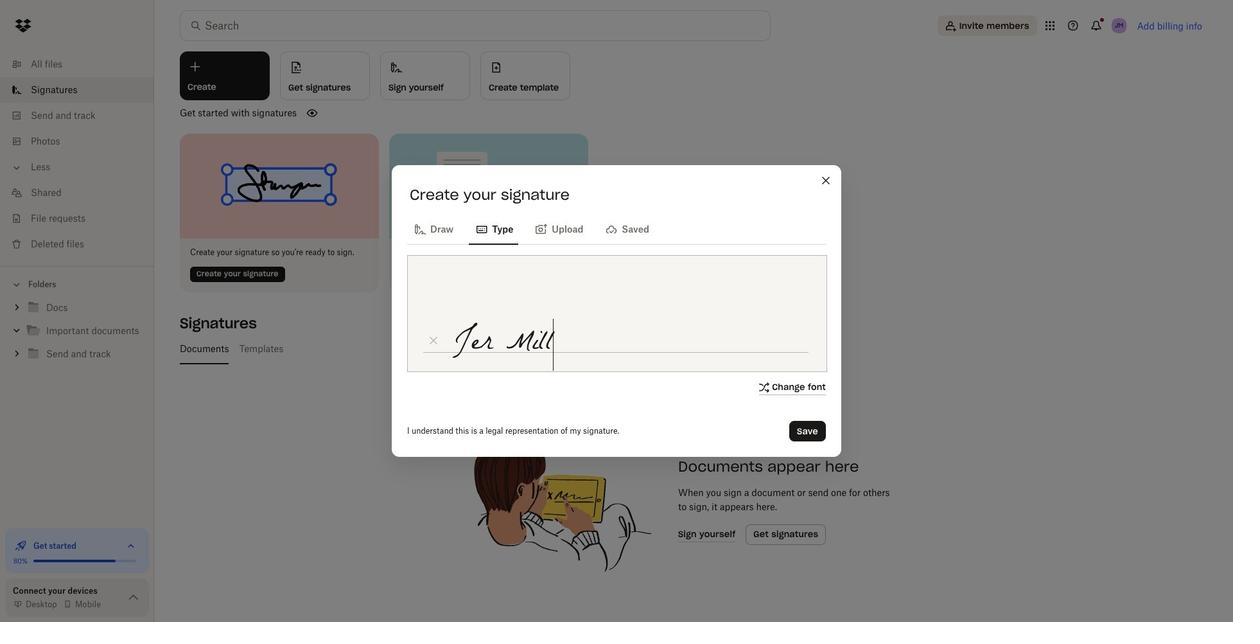 Task type: locate. For each thing, give the bounding box(es) containing it.
0 vertical spatial tab list
[[407, 214, 827, 245]]

1 vertical spatial tab list
[[175, 333, 1208, 364]]

group
[[0, 294, 154, 375]]

Your name text field
[[443, 317, 812, 371]]

list item
[[0, 77, 154, 103]]

list
[[0, 44, 154, 266]]

tab list
[[407, 214, 827, 245], [175, 333, 1208, 364]]

dialog
[[392, 165, 842, 457]]



Task type: describe. For each thing, give the bounding box(es) containing it.
dropbox image
[[10, 13, 36, 39]]

less image
[[10, 161, 23, 174]]



Task type: vqa. For each thing, say whether or not it's contained in the screenshot.
text box on the right bottom
no



